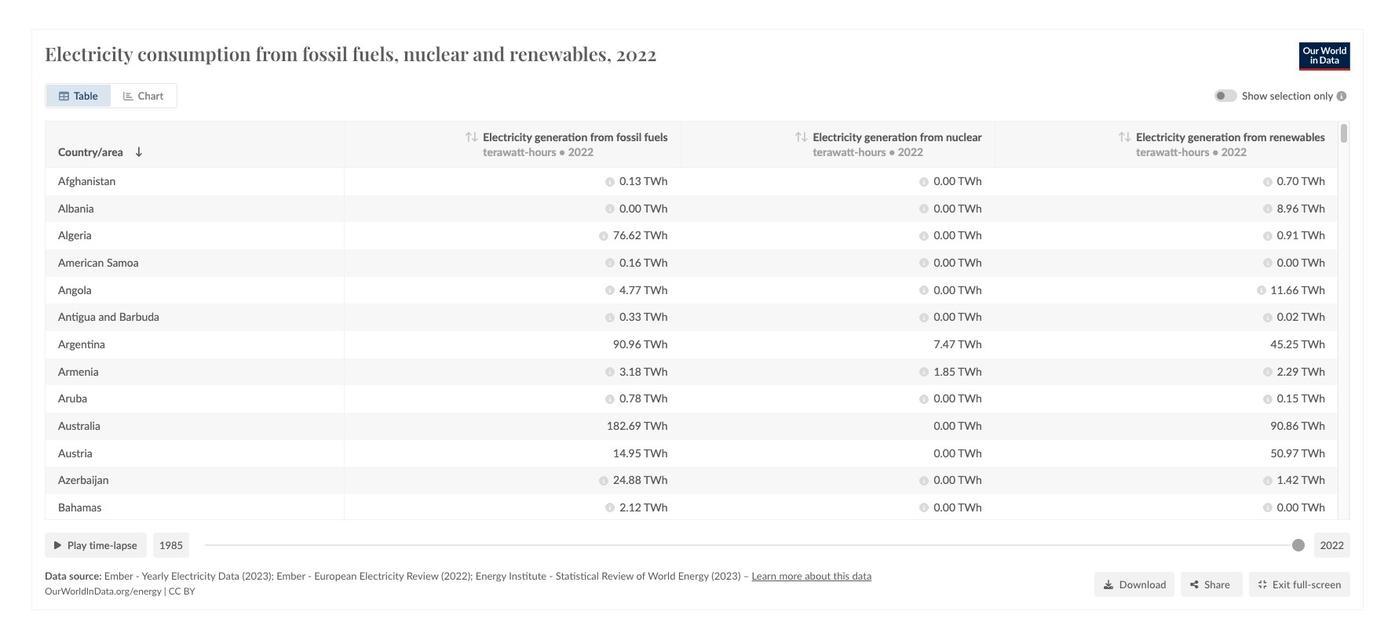Task type: locate. For each thing, give the bounding box(es) containing it.
2 horizontal spatial -
[[549, 570, 553, 583]]

american samoa
[[58, 256, 139, 269]]

0 horizontal spatial use
[[217, 596, 237, 611]]

world
[[648, 570, 676, 583]]

play image
[[54, 541, 61, 550]]

0 horizontal spatial data
[[45, 570, 67, 583]]

we
[[195, 596, 214, 611]]

0 horizontal spatial and
[[99, 310, 116, 324]]

1 horizontal spatial fossil
[[425, 458, 450, 471]]

0 horizontal spatial per
[[195, 272, 211, 286]]

use
[[535, 259, 552, 273], [217, 596, 237, 611]]

based inside consumption-based energy intensity per dollar
[[264, 259, 292, 273]]

fossil left nuclear,
[[425, 458, 450, 471]]

1 vertical spatial arrow down long image
[[135, 146, 143, 157]]

2 consumption- from the left
[[400, 259, 468, 273]]

consumption- inside 'consumption-based energy use per person'
[[400, 259, 468, 273]]

1 horizontal spatial based
[[468, 259, 497, 273]]

2 work from the left
[[814, 15, 844, 30]]

this for cite
[[658, 15, 681, 30]]

terawatt- inside "electricity generation from nuclear terawatt-hours • 2022"
[[813, 145, 859, 158]]

experience
[[398, 596, 460, 611]]

consumption-based energy intensity per dollar
[[195, 259, 372, 286]]

of left world
[[637, 570, 646, 583]]

fossil inside electricity generation from fossil fuels terawatt-hours • 2022
[[616, 130, 642, 144]]

based inside 'consumption-based energy use per person'
[[468, 259, 497, 273]]

electricity inside electricity generation from renewables terawatt-hours • 2022
[[1137, 130, 1186, 144]]

1985
[[159, 539, 183, 552]]

1 vertical spatial and
[[99, 310, 116, 324]]

energy
[[444, 54, 525, 87], [476, 570, 507, 583], [678, 570, 709, 583]]

and right antigua
[[99, 310, 116, 324]]

2 arrow up long image from the left
[[1118, 131, 1126, 142]]

- left yearly
[[136, 570, 140, 583]]

use inside 'consumption-based energy use per person'
[[535, 259, 552, 273]]

2 horizontal spatial per
[[555, 259, 571, 273]]

download button
[[1095, 572, 1175, 597]]

-
[[136, 570, 140, 583], [308, 570, 312, 583], [549, 570, 553, 583]]

1 horizontal spatial and
[[473, 41, 505, 66]]

0 horizontal spatial this
[[658, 15, 681, 30]]

1 generation from the left
[[535, 130, 588, 144]]

1 horizontal spatial fuels,
[[453, 458, 478, 471]]

research & writing link
[[415, 15, 521, 30]]

data left source:
[[45, 570, 67, 583]]

this right the reuse
[[788, 15, 811, 30]]

renewables down direct
[[400, 471, 454, 485]]

0 horizontal spatial of
[[295, 445, 304, 458]]

0 horizontal spatial arrow down long image
[[471, 131, 479, 142]]

feedback button
[[1305, 607, 1383, 632]]

fossil left 'fuels'
[[616, 130, 642, 144]]

• inside electricity generation from renewables terawatt-hours • 2022
[[1213, 145, 1219, 158]]

renewables inside electricity generation from renewables terawatt-hours • 2022
[[1270, 130, 1326, 144]]

agree
[[1120, 606, 1151, 621]]

2 horizontal spatial generation
[[1188, 130, 1241, 144]]

0 vertical spatial on
[[409, 54, 438, 87]]

and inside direct primary energy consumption from fossil fuels, nuclear, and renewables
[[521, 458, 539, 471]]

2 horizontal spatial and
[[521, 458, 539, 471]]

1 vertical spatial nuclear
[[946, 130, 982, 144]]

institute
[[509, 570, 547, 583]]

generation inside electricity generation from fossil fuels terawatt-hours • 2022
[[535, 130, 588, 144]]

electricity inside electricity generation from fossil fuels terawatt-hours • 2022
[[483, 130, 532, 144]]

1 horizontal spatial hours
[[859, 145, 887, 158]]

renewables down selection
[[1270, 130, 1326, 144]]

generation for nuclear
[[865, 130, 918, 144]]

ember up ourworldindata.org/energy | cc by
[[104, 570, 133, 583]]

per for consumption-based energy use per person
[[555, 259, 571, 273]]

give
[[300, 596, 323, 611]]

2 • from the left
[[889, 145, 896, 158]]

data left (2023);
[[218, 570, 240, 583]]

1 vertical spatial fuels,
[[453, 458, 478, 471]]

based right the dollar
[[264, 259, 292, 273]]

1 • from the left
[[559, 145, 566, 158]]

0 horizontal spatial fossil
[[302, 41, 348, 66]]

1 vertical spatial charts
[[325, 54, 403, 87]]

energy inside 'consumption-based energy use per person'
[[500, 259, 532, 273]]

ourworldindata.org/energy
[[45, 585, 161, 597]]

1 arrow up long image from the left
[[465, 131, 473, 142]]

learn more about this data link
[[752, 570, 872, 583]]

0 horizontal spatial ember
[[104, 570, 133, 583]]

3 hours from the left
[[1183, 145, 1210, 158]]

hours inside "electricity generation from nuclear terawatt-hours • 2022"
[[859, 145, 887, 158]]

1 horizontal spatial this
[[788, 15, 811, 30]]

0 horizontal spatial -
[[136, 570, 140, 583]]

review up experience on the left bottom of the page
[[407, 570, 439, 583]]

2 horizontal spatial data
[[301, 15, 328, 30]]

3 generation from the left
[[1188, 130, 1241, 144]]

from inside electricity generation from fossil fuels terawatt-hours • 2022
[[590, 130, 614, 144]]

reuse
[[752, 15, 785, 30]]

2 horizontal spatial •
[[1213, 145, 1219, 158]]

from inside direct primary energy consumption from fossil fuels, nuclear, and renewables
[[400, 458, 422, 471]]

per for consumption-based energy intensity per dollar
[[195, 272, 211, 286]]

on down research
[[409, 54, 438, 87]]

generation inside electricity generation from renewables terawatt-hours • 2022
[[1188, 130, 1241, 144]]

charts down explorer
[[325, 54, 403, 87]]

energy inside direct primary energy consumption from fossil fuels, nuclear, and renewables
[[472, 445, 504, 458]]

1 vertical spatial of
[[637, 570, 646, 583]]

0 horizontal spatial •
[[559, 145, 566, 158]]

0 vertical spatial of
[[295, 445, 304, 458]]

review right statistical
[[602, 570, 634, 583]]

2 generation from the left
[[865, 130, 918, 144]]

from inside electricity generation from renewables terawatt-hours • 2022
[[1244, 130, 1267, 144]]

3.18 twh
[[620, 365, 668, 378]]

0 horizontal spatial renewables
[[400, 471, 454, 485]]

1 horizontal spatial review
[[602, 570, 634, 583]]

per inside 'consumption-based energy use per person'
[[555, 259, 571, 273]]

energy for use
[[500, 259, 532, 273]]

90.86 twh
[[1271, 419, 1326, 432]]

electricity for electricity generation from nuclear terawatt-hours • 2022
[[813, 130, 862, 144]]

1 horizontal spatial -
[[308, 570, 312, 583]]

table
[[74, 89, 98, 102]]

fossil inside direct primary energy consumption from fossil fuels, nuclear, and renewables
[[425, 458, 450, 471]]

1 based from the left
[[264, 259, 292, 273]]

consumption-
[[195, 259, 264, 273], [400, 259, 468, 273]]

website.
[[502, 596, 549, 611]]

1 this from the left
[[658, 15, 681, 30]]

intensity
[[331, 259, 372, 273]]

unit
[[273, 445, 292, 458]]

and down writing
[[473, 41, 505, 66]]

arrow up long image
[[465, 131, 473, 142], [1118, 131, 1126, 142]]

0 vertical spatial fossil
[[302, 41, 348, 66]]

ember
[[104, 570, 133, 583], [277, 570, 305, 583]]

cite
[[633, 15, 655, 30]]

1 horizontal spatial generation
[[865, 130, 918, 144]]

algeria
[[58, 229, 92, 242]]

0 horizontal spatial fuels,
[[352, 41, 399, 66]]

1 review from the left
[[407, 570, 439, 583]]

1 hours from the left
[[529, 145, 557, 158]]

1 horizontal spatial work
[[814, 15, 844, 30]]

terawatt- inside electricity generation from renewables terawatt-hours • 2022
[[1137, 145, 1183, 158]]

1 vertical spatial on
[[463, 596, 477, 611]]

2 horizontal spatial hours
[[1183, 145, 1210, 158]]

ourworldindata.org/energy | cc by
[[45, 585, 195, 597]]

terawatt- for electricity generation from nuclear terawatt-hours • 2022
[[813, 145, 859, 158]]

0 horizontal spatial based
[[264, 259, 292, 273]]

energy for intensity
[[295, 259, 328, 273]]

nuclear inside "electricity generation from nuclear terawatt-hours • 2022"
[[946, 130, 982, 144]]

show selection only
[[1243, 89, 1334, 102]]

no thanks button
[[952, 596, 1037, 630]]

charts up renewables,
[[559, 15, 595, 30]]

fuels, down explorer
[[352, 41, 399, 66]]

generation inside "electricity generation from nuclear terawatt-hours • 2022"
[[865, 130, 918, 144]]

1 horizontal spatial arrow down long image
[[1124, 131, 1132, 142]]

3 • from the left
[[1213, 145, 1219, 158]]

1 horizontal spatial per
[[254, 445, 270, 458]]

2 vertical spatial and
[[521, 458, 539, 471]]

• inside electricity generation from fossil fuels terawatt-hours • 2022
[[559, 145, 566, 158]]

introduction
[[195, 15, 263, 30]]

2022 inside electricity generation from renewables terawatt-hours • 2022
[[1222, 145, 1247, 158]]

• for electricity generation from nuclear terawatt-hours • 2022
[[889, 145, 896, 158]]

consumption-based energy intensity per dollar link
[[195, 113, 387, 286]]

energy up our
[[476, 570, 507, 583]]

0.00 twh
[[934, 174, 982, 187], [620, 201, 668, 215], [934, 201, 982, 215], [934, 229, 982, 242], [934, 256, 982, 269], [1278, 256, 1326, 269], [934, 283, 982, 296], [934, 310, 982, 324], [934, 392, 982, 405], [934, 419, 982, 432], [934, 446, 982, 460], [934, 474, 982, 487], [934, 501, 982, 514], [1278, 501, 1326, 514]]

fuels,
[[352, 41, 399, 66], [453, 458, 478, 471]]

fossil down "data explorer" link
[[302, 41, 348, 66]]

0 vertical spatial use
[[535, 259, 552, 273]]

fuels, left nuclear,
[[453, 458, 478, 471]]

1 horizontal spatial arrow up long image
[[1118, 131, 1126, 142]]

0 horizontal spatial terawatt-
[[483, 145, 529, 158]]

hours
[[529, 145, 557, 158], [859, 145, 887, 158], [1183, 145, 1210, 158]]

this right cite
[[658, 15, 681, 30]]

2022 inside "electricity generation from nuclear terawatt-hours • 2022"
[[898, 145, 924, 158]]

0 vertical spatial arrow down long image
[[801, 131, 809, 142]]

0 horizontal spatial review
[[407, 570, 439, 583]]

1 terawatt- from the left
[[483, 145, 529, 158]]

rates
[[228, 445, 252, 458]]

2 horizontal spatial terawatt-
[[1137, 145, 1183, 158]]

circle info image
[[1334, 91, 1351, 101], [920, 177, 930, 186], [1264, 177, 1273, 186], [920, 259, 930, 268], [920, 286, 930, 295], [1257, 286, 1267, 295], [606, 313, 615, 322], [920, 313, 930, 322], [1264, 313, 1273, 322], [1264, 367, 1273, 377], [920, 395, 930, 404], [920, 476, 930, 486], [606, 504, 615, 513], [920, 504, 930, 513]]

- left european
[[308, 570, 312, 583]]

electricity inside "electricity generation from nuclear terawatt-hours • 2022"
[[813, 130, 862, 144]]

our
[[480, 596, 499, 611]]

• inside "electricity generation from nuclear terawatt-hours • 2022"
[[889, 145, 896, 158]]

based right person
[[468, 259, 497, 273]]

share
[[1205, 578, 1231, 591]]

arrow down long image
[[801, 131, 809, 142], [135, 146, 143, 157]]

3 - from the left
[[549, 570, 553, 583]]

energy
[[295, 259, 328, 273], [500, 259, 532, 273], [472, 445, 504, 458]]

data for data explorer
[[301, 15, 328, 30]]

consumption-based energy use per person link
[[400, 113, 591, 286]]

3 terawatt- from the left
[[1137, 145, 1183, 158]]

0 horizontal spatial consumption-
[[195, 259, 264, 273]]

0.33 twh
[[620, 310, 668, 324]]

play time-lapse
[[68, 539, 137, 552]]

2 horizontal spatial fossil
[[616, 130, 642, 144]]

- right institute at left
[[549, 570, 553, 583]]

arrow down long image for electricity generation from renewables
[[1124, 131, 1132, 142]]

0 horizontal spatial consumption
[[137, 41, 251, 66]]

2 vertical spatial fossil
[[425, 458, 450, 471]]

2 terawatt- from the left
[[813, 145, 859, 158]]

nuclear
[[404, 41, 469, 66], [946, 130, 982, 144]]

7.47 twh
[[934, 337, 982, 351]]

arrow down long image
[[471, 131, 479, 142], [1124, 131, 1132, 142]]

from inside "electricity generation from nuclear terawatt-hours • 2022"
[[920, 130, 944, 144]]

1 horizontal spatial on
[[463, 596, 477, 611]]

the
[[350, 596, 368, 611]]

2 arrow down long image from the left
[[1124, 131, 1132, 142]]

terawatt- for electricity generation from renewables terawatt-hours • 2022
[[1137, 145, 1183, 158]]

0 horizontal spatial nuclear
[[404, 41, 469, 66]]

2 this from the left
[[788, 15, 811, 30]]

0 horizontal spatial arrow up long image
[[465, 131, 473, 142]]

and
[[473, 41, 505, 66], [99, 310, 116, 324], [521, 458, 539, 471]]

full-
[[1294, 578, 1312, 591]]

1 horizontal spatial charts
[[559, 15, 595, 30]]

from
[[256, 41, 298, 66], [590, 130, 614, 144], [920, 130, 944, 144], [1244, 130, 1267, 144], [400, 458, 422, 471]]

0 horizontal spatial generation
[[535, 130, 588, 144]]

2022 inside electricity generation from fossil fuels terawatt-hours • 2022
[[568, 145, 594, 158]]

of right unit
[[295, 445, 304, 458]]

1 vertical spatial renewables
[[400, 471, 454, 485]]

1 horizontal spatial renewables
[[1270, 130, 1326, 144]]

of
[[295, 445, 304, 458], [637, 570, 646, 583]]

1 vertical spatial consumption
[[507, 445, 570, 458]]

2022
[[616, 41, 657, 66], [568, 145, 594, 158], [898, 145, 924, 158], [1222, 145, 1247, 158], [1321, 539, 1345, 552]]

14.95 twh
[[614, 446, 668, 460]]

work right the reuse
[[814, 15, 844, 30]]

per inside consumption-based energy intensity per dollar
[[195, 272, 211, 286]]

1 horizontal spatial •
[[889, 145, 896, 158]]

1 vertical spatial use
[[217, 596, 237, 611]]

more
[[780, 570, 803, 583]]

1 arrow down long image from the left
[[471, 131, 479, 142]]

based for person
[[468, 259, 497, 273]]

i agree
[[1113, 606, 1151, 621]]

reuse this work link
[[752, 15, 844, 30]]

0 horizontal spatial work
[[684, 15, 714, 30]]

and right nuclear,
[[521, 458, 539, 471]]

0 vertical spatial renewables
[[1270, 130, 1326, 144]]

1 consumption- from the left
[[195, 259, 264, 273]]

terawatt-
[[483, 145, 529, 158], [813, 145, 859, 158], [1137, 145, 1183, 158]]

interactive
[[195, 54, 319, 87]]

0 horizontal spatial hours
[[529, 145, 557, 158]]

1 work from the left
[[684, 15, 714, 30]]

2 hours from the left
[[859, 145, 887, 158]]

energy for consumption
[[472, 445, 504, 458]]

no thanks
[[966, 606, 1023, 621]]

to
[[285, 596, 297, 611]]

0 horizontal spatial arrow down long image
[[135, 146, 143, 157]]

thanks
[[986, 606, 1023, 621]]

charts link
[[559, 15, 595, 30]]

energy inside consumption-based energy intensity per dollar
[[295, 259, 328, 273]]

go to next slide image
[[1106, 590, 1121, 605]]

consumption- for dollar
[[195, 259, 264, 273]]

table link
[[46, 85, 111, 107]]

1 horizontal spatial use
[[535, 259, 552, 273]]

person
[[400, 272, 433, 286]]

research
[[415, 15, 464, 30]]

review
[[407, 570, 439, 583], [602, 570, 634, 583]]

90.96 twh
[[614, 337, 668, 351]]

arrow up long image for electricity generation from renewables
[[1118, 131, 1126, 142]]

8.96 twh
[[1278, 201, 1326, 215]]

1 vertical spatial fossil
[[616, 130, 642, 144]]

2 based from the left
[[468, 259, 497, 273]]

(2023)
[[712, 570, 741, 583]]

hours inside electricity generation from renewables terawatt-hours • 2022
[[1183, 145, 1210, 158]]

1 horizontal spatial consumption-
[[400, 259, 468, 273]]

1 horizontal spatial nuclear
[[946, 130, 982, 144]]

circle info image
[[606, 177, 615, 186], [606, 204, 615, 214], [920, 204, 930, 214], [1264, 204, 1273, 214], [599, 231, 609, 241], [920, 231, 930, 241], [1264, 231, 1273, 241], [606, 259, 615, 268], [1264, 259, 1273, 268], [606, 286, 615, 295], [606, 367, 615, 377], [920, 367, 930, 377], [606, 395, 615, 404], [1264, 395, 1273, 404], [599, 476, 609, 486], [1264, 476, 1273, 486], [1264, 504, 1273, 513]]

consumption- inside consumption-based energy intensity per dollar
[[195, 259, 264, 273]]

work right cite
[[684, 15, 714, 30]]

data left explorer
[[301, 15, 328, 30]]

on left our
[[463, 596, 477, 611]]

renewables
[[1270, 130, 1326, 144], [400, 471, 454, 485]]

ember up the to
[[277, 570, 305, 583]]

0 vertical spatial charts
[[559, 15, 595, 30]]

2 ember from the left
[[277, 570, 305, 583]]

check image
[[1096, 607, 1107, 620]]

hours for electricity generation from nuclear terawatt-hours • 2022
[[859, 145, 887, 158]]

1 horizontal spatial terawatt-
[[813, 145, 859, 158]]

production
[[195, 458, 248, 471]]

1 horizontal spatial ember
[[277, 570, 305, 583]]

1 horizontal spatial consumption
[[507, 445, 570, 458]]



Task type: vqa. For each thing, say whether or not it's contained in the screenshot.
bottommost do
no



Task type: describe. For each thing, give the bounding box(es) containing it.
direct
[[400, 445, 429, 458]]

time-
[[89, 539, 114, 552]]

death rates per unit of electricity production link
[[195, 299, 387, 471]]

hours inside electricity generation from fossil fuels terawatt-hours • 2022
[[529, 145, 557, 158]]

1 horizontal spatial arrow down long image
[[801, 131, 809, 142]]

death
[[195, 445, 225, 458]]

primary
[[432, 445, 469, 458]]

screen
[[1312, 578, 1342, 591]]

selection
[[1271, 89, 1312, 102]]

45.25 twh
[[1271, 337, 1326, 351]]

0.02 twh
[[1278, 310, 1326, 324]]

bahamas
[[58, 501, 101, 514]]

samoa
[[107, 256, 139, 269]]

this
[[834, 570, 850, 583]]

2.12 twh
[[620, 501, 668, 514]]

fossil for fuels
[[616, 130, 642, 144]]

country/area
[[58, 145, 123, 158]]

exit
[[1273, 578, 1291, 591]]

you
[[326, 596, 347, 611]]

show
[[1243, 89, 1268, 102]]

consumption inside direct primary energy consumption from fossil fuels, nuclear, and renewables
[[507, 445, 570, 458]]

0 vertical spatial and
[[473, 41, 505, 66]]

|
[[164, 585, 166, 597]]

11.66 twh
[[1271, 283, 1326, 296]]

introduction link
[[195, 15, 263, 30]]

chart bar image
[[123, 91, 133, 101]]

aruba
[[58, 392, 87, 405]]

download
[[1120, 578, 1167, 591]]

reuse this work
[[752, 15, 844, 30]]

from for electricity consumption from fossil fuels, nuclear and renewables, 2022
[[256, 41, 298, 66]]

research & writing
[[415, 15, 521, 30]]

0.91 twh
[[1278, 229, 1326, 242]]

antigua
[[58, 310, 96, 324]]

i
[[1113, 606, 1117, 621]]

electricity generation from fossil fuels terawatt-hours • 2022
[[483, 130, 668, 158]]

0 horizontal spatial on
[[409, 54, 438, 87]]

direct primary energy consumption from fossil fuels, nuclear, and renewables link
[[400, 299, 591, 485]]

1 - from the left
[[136, 570, 140, 583]]

arrow up long image
[[795, 131, 802, 142]]

from for electricity generation from renewables terawatt-hours • 2022
[[1244, 130, 1267, 144]]

barbuda
[[119, 310, 160, 324]]

renewables,
[[510, 41, 612, 66]]

statistical
[[556, 570, 599, 583]]

work for reuse this work
[[814, 15, 844, 30]]

exit full-screen
[[1273, 578, 1342, 591]]

about
[[805, 570, 831, 583]]

death rates per unit of electricity production
[[195, 445, 355, 471]]

fossil for fuels,
[[302, 41, 348, 66]]

182.69 twh
[[607, 419, 668, 432]]

arrow up long image for electricity generation from fossil fuels
[[465, 131, 473, 142]]

0 horizontal spatial charts
[[325, 54, 403, 87]]

chart
[[138, 89, 164, 102]]

nuclear,
[[481, 458, 519, 471]]

hours for electricity generation from renewables terawatt-hours • 2022
[[1183, 145, 1210, 158]]

learn
[[752, 570, 777, 583]]

i agree button
[[1047, 596, 1201, 630]]

2 - from the left
[[308, 570, 312, 583]]

by
[[184, 585, 195, 597]]

antigua and barbuda
[[58, 310, 160, 324]]

generation for fossil
[[535, 130, 588, 144]]

albania
[[58, 201, 94, 215]]

download image
[[1104, 580, 1114, 590]]

feedback
[[1328, 613, 1377, 626]]

yearly
[[142, 570, 169, 583]]

work for cite this work
[[684, 15, 714, 30]]

energy down '&'
[[444, 54, 525, 87]]

electricity for electricity generation from fossil fuels terawatt-hours • 2022
[[483, 130, 532, 144]]

(2023);
[[242, 570, 274, 583]]

table image
[[59, 91, 69, 101]]

data source: ember - yearly electricity data (2023); ember - european electricity review (2022); energy institute - statistical review of world energy (2023) – learn more about this data
[[45, 570, 872, 583]]

0 vertical spatial nuclear
[[404, 41, 469, 66]]

best
[[371, 596, 395, 611]]

armenia
[[58, 365, 99, 378]]

1 horizontal spatial data
[[218, 570, 240, 583]]

electricity
[[307, 445, 355, 458]]

cite this work
[[633, 15, 714, 30]]

electricity generation from nuclear terawatt-hours • 2022
[[813, 130, 982, 158]]

from for electricity generation from fossil fuels terawatt-hours • 2022
[[590, 130, 614, 144]]

data for data source: ember - yearly electricity data (2023); ember - european electricity review (2022); energy institute - statistical review of world energy (2023) – learn more about this data
[[45, 570, 67, 583]]

this for reuse
[[788, 15, 811, 30]]

arrow down long image for electricity generation from fossil fuels
[[471, 131, 479, 142]]

1 horizontal spatial of
[[637, 570, 646, 583]]

• for electricity generation from renewables terawatt-hours • 2022
[[1213, 145, 1219, 158]]

austria
[[58, 446, 93, 460]]

0 vertical spatial consumption
[[137, 41, 251, 66]]

exit full-screen button
[[1249, 572, 1351, 597]]

we use cookies to give you the best experience on our website.
[[195, 596, 549, 611]]

energy right world
[[678, 570, 709, 583]]

per inside death rates per unit of electricity production
[[254, 445, 270, 458]]

renewables inside direct primary energy consumption from fossil fuels, nuclear, and renewables
[[400, 471, 454, 485]]

chart link
[[111, 85, 176, 107]]

share nodes image
[[1191, 580, 1199, 590]]

direct primary energy consumption from fossil fuels, nuclear, and renewables
[[400, 445, 570, 485]]

0.78 twh
[[620, 392, 668, 405]]

interactive charts on energy
[[195, 54, 525, 87]]

fuels, inside direct primary energy consumption from fossil fuels, nuclear, and renewables
[[453, 458, 478, 471]]

cite this work link
[[633, 15, 714, 30]]

based for dollar
[[264, 259, 292, 273]]

generation for renewables
[[1188, 130, 1241, 144]]

cookies
[[240, 596, 282, 611]]

0.15 twh
[[1278, 392, 1326, 405]]

from for electricity generation from nuclear terawatt-hours • 2022
[[920, 130, 944, 144]]

electricity for electricity consumption from fossil fuels, nuclear and renewables, 2022
[[45, 41, 133, 66]]

explorer
[[331, 15, 377, 30]]

0 vertical spatial fuels,
[[352, 41, 399, 66]]

play
[[68, 539, 87, 552]]

ourworldindata.org/energy link
[[45, 585, 161, 597]]

0.13 twh
[[620, 174, 668, 187]]

1.42 twh
[[1278, 474, 1326, 487]]

1 ember from the left
[[104, 570, 133, 583]]

(2022);
[[441, 570, 473, 583]]

electricity generation from renewables terawatt-hours • 2022
[[1137, 130, 1326, 158]]

compress image
[[1259, 580, 1267, 590]]

cc
[[169, 585, 181, 597]]

data explorer
[[301, 15, 377, 30]]

cc by link
[[169, 585, 195, 597]]

share button
[[1181, 572, 1243, 597]]

fuels
[[644, 130, 668, 144]]

electricity for electricity generation from renewables terawatt-hours • 2022
[[1137, 130, 1186, 144]]

0.70 twh
[[1278, 174, 1326, 187]]

electricity consumption from fossil fuels, nuclear and renewables, 2022
[[45, 41, 657, 66]]

electricity consumption from fossil fuels, nuclear and renewables, 2022 link
[[45, 41, 657, 66]]

writing
[[480, 15, 521, 30]]

0.16 twh
[[620, 256, 668, 269]]

4.77 twh
[[620, 283, 668, 296]]

consumption- for person
[[400, 259, 468, 273]]

consumption-based energy use per person
[[400, 259, 571, 286]]

terawatt- inside electricity generation from fossil fuels terawatt-hours • 2022
[[483, 145, 529, 158]]

of inside death rates per unit of electricity production
[[295, 445, 304, 458]]

2 review from the left
[[602, 570, 634, 583]]



